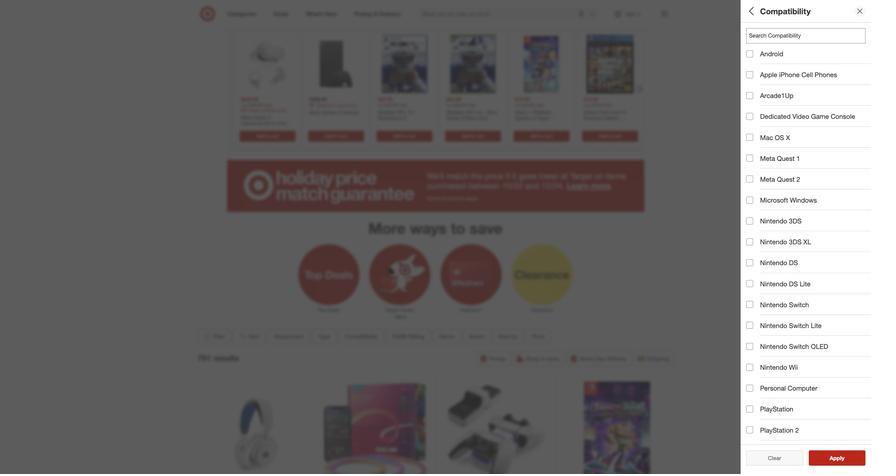 Task type: locate. For each thing, give the bounding box(es) containing it.
0 vertical spatial items
[[452, 14, 479, 26]]

nintendo up 'condition'
[[760, 238, 787, 246]]

results for 791 results
[[213, 353, 239, 363]]

grand
[[583, 109, 597, 115]]

0 vertical spatial quest
[[253, 114, 266, 120]]

0 horizontal spatial 24
[[408, 109, 413, 115]]

3ds left xl
[[789, 238, 802, 246]]

add to cart down the xbox series x console
[[325, 134, 347, 139]]

rating inside button
[[767, 298, 787, 306]]

0 horizontal spatial x
[[322, 108, 325, 113]]

0 horizontal spatial $69.99
[[385, 103, 398, 108]]

xbox down $349.99
[[309, 110, 321, 115]]

more
[[591, 181, 611, 191]]

3ds down microsoft windows
[[789, 217, 802, 225]]

sold by up "microsoft windows" option
[[746, 176, 770, 184]]

2 clear from the left
[[768, 455, 781, 462]]

Arcade1Up checkbox
[[746, 92, 753, 99]]

in inside button
[[541, 356, 545, 363]]

playstation up playstation 2
[[760, 405, 794, 413]]

nintendo for nintendo ds
[[760, 259, 787, 267]]

nintendo for nintendo wii
[[760, 363, 787, 371]]

0 horizontal spatial in
[[332, 103, 336, 108]]

5 sale from the left
[[604, 103, 613, 108]]

$69.99 for series
[[454, 103, 466, 108]]

to down 4
[[608, 134, 612, 139]]

items
[[452, 14, 479, 26], [606, 171, 626, 181]]

3 add to cart button from the left
[[376, 131, 432, 142]]

6 add to cart button from the left
[[582, 131, 638, 142]]

1 vertical spatial quest
[[777, 154, 795, 162]]

Nintendo Switch checkbox
[[746, 301, 753, 308]]

grand theft auto v: premium edition - playstation 4 image
[[581, 35, 639, 94]]

4 reg from the left
[[515, 103, 521, 108]]

sparks
[[515, 115, 530, 121]]

cart down the xbox series x console
[[339, 134, 347, 139]]

Mac OS X checkbox
[[746, 134, 753, 141]]

madden inside $34.99 reg $69.99 sale madden nfl 24 - xbox series x/xbox one
[[446, 109, 464, 115]]

add for mario + rabbids: sparks of hope - nintendo switch
[[530, 134, 538, 139]]

lite for nintendo switch lite
[[811, 322, 822, 330]]

$34.99 inside $34.99 reg $69.99 sale madden nfl 24 - xbox series x/xbox one
[[446, 96, 461, 102]]

0 vertical spatial 3ds
[[789, 217, 802, 225]]

1 sale from the left
[[264, 103, 272, 108]]

1 horizontal spatial results
[[834, 455, 852, 462]]

reg inside $34.99 reg $69.99 sale madden nfl 24 - playstation 5
[[378, 103, 384, 108]]

nintendo up guest rating
[[760, 280, 787, 288]]

1 add from the left
[[256, 134, 264, 139]]

rabbids:
[[533, 109, 552, 115]]

add down edition
[[599, 134, 607, 139]]

clearance
[[531, 307, 553, 313]]

3 sale from the left
[[467, 103, 475, 108]]

of right out at the right
[[795, 370, 801, 378]]

add to cart for grand theft auto v: premium edition - playstation 4
[[599, 134, 621, 139]]

791
[[198, 353, 211, 363]]

1 horizontal spatial x
[[337, 110, 340, 115]]

top deals
[[318, 307, 340, 313]]

meta inside meta quest 2: advanced all-in-one virtual reality headset - 128gb
[[241, 114, 252, 120]]

govee rgbic led neon rope light 6.5' image
[[321, 382, 428, 474], [321, 382, 428, 474]]

series down "$499.99"
[[309, 108, 321, 113]]

add to cart down hope
[[530, 134, 553, 139]]

in-
[[271, 120, 277, 126]]

department button
[[746, 23, 871, 47], [268, 329, 310, 344]]

clear left 'all'
[[765, 455, 778, 462]]

switch inside $19.99 reg $39.99 sale mario + rabbids: sparks of hope - nintendo switch
[[536, 121, 551, 127]]

2 nfl from the left
[[466, 109, 475, 115]]

target inside we'll match the price if it goes lower at target on items purchased between 10/22 and 12/24.
[[570, 171, 592, 181]]

clear for clear
[[768, 455, 781, 462]]

2:
[[268, 114, 272, 120]]

to for meta quest 2: advanced all-in-one virtual reality headset - 128gb
[[265, 134, 269, 139]]

nfl up x/xbox
[[466, 109, 475, 115]]

meta right meta quest 2 "checkbox"
[[760, 175, 775, 183]]

nintendo for nintendo switch
[[760, 301, 787, 309]]

personal computer
[[760, 384, 818, 392]]

rating down circle™
[[408, 333, 424, 340]]

add to cart down "5"
[[393, 134, 416, 139]]

Nintendo Switch OLED checkbox
[[746, 343, 753, 350]]

reg for madden nfl 24 - xbox series x/xbox one
[[446, 103, 452, 108]]

sale up the theft
[[604, 103, 613, 108]]

add to cart for xbox series x console
[[325, 134, 347, 139]]

1 horizontal spatial xbox
[[351, 103, 361, 108]]

1 horizontal spatial $69.99
[[454, 103, 466, 108]]

1 vertical spatial 2
[[795, 426, 799, 434]]

1 horizontal spatial department
[[746, 30, 784, 38]]

add down the xbox series x console
[[325, 134, 333, 139]]

the
[[471, 171, 483, 181]]

in inside $349.99 in cart on xbox series x console
[[332, 103, 336, 108]]

1 vertical spatial sold
[[499, 333, 510, 340]]

learn
[[567, 181, 589, 191]]

madden inside $34.99 reg $69.99 sale madden nfl 24 - playstation 5
[[378, 109, 396, 115]]

6 add from the left
[[599, 134, 607, 139]]

one right x/xbox
[[479, 115, 488, 121]]

0 vertical spatial esrb rating
[[746, 103, 787, 111]]

$34.99 for madden nfl 24 - playstation 5
[[378, 96, 392, 102]]

2 add to cart from the left
[[325, 134, 347, 139]]

to down reality
[[265, 134, 269, 139]]

3ds for nintendo 3ds
[[789, 217, 802, 225]]

1 3ds from the top
[[789, 217, 802, 225]]

2
[[797, 175, 800, 183], [795, 426, 799, 434]]

1 horizontal spatial one
[[479, 115, 488, 121]]

price button
[[746, 193, 871, 217], [526, 329, 551, 344]]

cart for grand theft auto v: premium edition - playstation 4
[[613, 134, 621, 139]]

1 horizontal spatial target
[[570, 171, 592, 181]]

1 horizontal spatial genre button
[[746, 120, 871, 144]]

deals button
[[746, 217, 871, 242]]

nfl inside $34.99 reg $69.99 sale madden nfl 24 - xbox series x/xbox one
[[466, 109, 475, 115]]

sale up the 2:
[[264, 103, 272, 108]]

add to cart button down x/xbox
[[445, 131, 501, 142]]

nintendo
[[515, 121, 535, 127], [760, 217, 787, 225], [760, 238, 787, 246], [760, 259, 787, 267], [760, 280, 787, 288], [760, 301, 787, 309], [760, 322, 787, 330], [760, 343, 787, 351], [760, 363, 787, 371]]

console inside $349.99 in cart on xbox series x console
[[326, 108, 341, 113]]

meta for meta quest 1
[[760, 154, 775, 162]]

reg inside $19.99 reg $39.99 sale mario + rabbids: sparks of hope - nintendo switch
[[515, 103, 521, 108]]

nfl for series
[[466, 109, 475, 115]]

0 vertical spatial type
[[746, 54, 761, 62]]

Android checkbox
[[746, 50, 753, 57]]

1 $34.99 from the left
[[378, 96, 392, 102]]

madden for madden nfl 24 - xbox series x/xbox one
[[446, 109, 464, 115]]

target right at
[[570, 171, 592, 181]]

same
[[580, 356, 594, 363]]

nintendo down the 'nintendo switch' on the right bottom of page
[[760, 322, 787, 330]]

to down hope
[[539, 134, 543, 139]]

reg inside $14.99 reg $29.99 sale grand theft auto v: premium edition - playstation 4
[[583, 103, 590, 108]]

on
[[419, 14, 431, 26], [345, 103, 350, 108], [595, 171, 604, 181]]

0 horizontal spatial one
[[277, 120, 286, 126]]

1 vertical spatial price button
[[526, 329, 551, 344]]

0 vertical spatial results
[[213, 353, 239, 363]]

nfl inside $34.99 reg $69.99 sale madden nfl 24 - playstation 5
[[397, 109, 406, 115]]

clear inside button
[[765, 455, 778, 462]]

$69.99 inside $34.99 reg $69.99 sale madden nfl 24 - playstation 5
[[385, 103, 398, 108]]

$349.99 in cart on xbox series x console
[[309, 103, 361, 113]]

meta quest 2: advanced all-in-one virtual reality headset - 128gb image
[[238, 35, 297, 94]]

nintendo for nintendo 3ds
[[760, 217, 787, 225]]

0 vertical spatial type button
[[746, 47, 871, 71]]

results for see results
[[834, 455, 852, 462]]

add to cart button down all-
[[239, 131, 295, 142]]

1 horizontal spatial type
[[746, 54, 761, 62]]

nintendo for nintendo switch oled
[[760, 343, 787, 351]]

console
[[326, 108, 341, 113], [341, 110, 359, 115], [831, 112, 855, 120]]

playstation left "5"
[[378, 115, 402, 121]]

2 vertical spatial meta
[[760, 175, 775, 183]]

switch for nintendo switch oled
[[789, 343, 809, 351]]

quest
[[253, 114, 266, 120], [777, 154, 795, 162], [777, 175, 795, 183]]

clearance link
[[507, 243, 578, 314]]

None text field
[[746, 28, 866, 43]]

compatibility button
[[746, 71, 871, 96], [339, 329, 383, 344]]

1 vertical spatial esrb
[[392, 333, 407, 340]]

insten charging station for ps5 controller - dual charger & dock with led indicator for sony playstation 5, gaming accessories, white image
[[442, 382, 550, 474], [442, 382, 550, 474]]

1 vertical spatial price
[[532, 333, 545, 340]]

department
[[746, 30, 784, 38], [274, 333, 304, 340]]

cart for xbox series x console
[[339, 134, 347, 139]]

brand down the redcard™
[[469, 333, 484, 340]]

Nintendo 3DS checkbox
[[746, 218, 753, 225]]

0 horizontal spatial price button
[[526, 329, 551, 344]]

department inside "all filters" dialog
[[746, 30, 784, 38]]

2 add from the left
[[325, 134, 333, 139]]

1 clear from the left
[[765, 455, 778, 462]]

guest rating
[[746, 298, 787, 306]]

1 vertical spatial type button
[[312, 329, 336, 344]]

1 horizontal spatial department button
[[746, 23, 871, 47]]

quest left 1
[[777, 154, 795, 162]]

791 results
[[198, 353, 239, 363]]

reg for mario + rabbids: sparks of hope - nintendo switch
[[515, 103, 521, 108]]

ds for nintendo ds
[[789, 259, 798, 267]]

cart down edition
[[613, 134, 621, 139]]

quest left the 2:
[[253, 114, 266, 120]]

1 vertical spatial brand button
[[463, 329, 490, 344]]

switch for nintendo switch
[[789, 301, 809, 309]]

in for cart
[[332, 103, 336, 108]]

on inside we'll match the price if it goes lower at target on items purchased between 10/22 and 12/24.
[[595, 171, 604, 181]]

1 vertical spatial items
[[606, 171, 626, 181]]

sale inside $249.99 reg $299.99 sale
[[264, 103, 272, 108]]

target circle™ offers
[[385, 307, 415, 320]]

0 vertical spatial of
[[531, 115, 536, 121]]

1 vertical spatial compatibility
[[746, 78, 788, 86]]

1 vertical spatial lite
[[811, 322, 822, 330]]

switch down hope
[[536, 121, 551, 127]]

madden
[[378, 109, 396, 115], [446, 109, 464, 115]]

exclusions
[[441, 195, 464, 201]]

add down $34.99 reg $69.99 sale madden nfl 24 - playstation 5
[[393, 134, 401, 139]]

0 vertical spatial deals
[[746, 225, 764, 233]]

add to cart button down "5"
[[376, 131, 432, 142]]

genre
[[746, 127, 765, 135], [439, 333, 454, 340]]

meta up advanced
[[241, 114, 252, 120]]

2 3ds from the top
[[789, 238, 802, 246]]

phones
[[815, 71, 837, 79]]

esrb rating down offers
[[392, 333, 424, 340]]

- inside $34.99 reg $69.99 sale madden nfl 24 - playstation 5
[[414, 109, 416, 115]]

1 horizontal spatial esrb rating
[[746, 103, 787, 111]]

sold by up the pickup
[[499, 333, 517, 340]]

5 reg from the left
[[583, 103, 590, 108]]

1 vertical spatial brand
[[469, 333, 484, 340]]

type up apple iphone cell phones option
[[746, 54, 761, 62]]

1 vertical spatial sold by button
[[493, 329, 523, 344]]

playstation inside $34.99 reg $69.99 sale madden nfl 24 - playstation 5
[[378, 115, 402, 121]]

0 horizontal spatial department button
[[268, 329, 310, 344]]

$34.99 reg $69.99 sale madden nfl 24 - playstation 5
[[378, 96, 416, 121]]

Nintendo Switch Lite checkbox
[[746, 322, 753, 329]]

$69.99 for 5
[[385, 103, 398, 108]]

reg
[[241, 103, 247, 108], [378, 103, 384, 108], [446, 103, 452, 108], [515, 103, 521, 108], [583, 103, 590, 108]]

lite up oled
[[811, 322, 822, 330]]

1 horizontal spatial compatibility button
[[746, 71, 871, 96]]

0 vertical spatial compatibility button
[[746, 71, 871, 96]]

4 add to cart from the left
[[462, 134, 484, 139]]

sale up "5"
[[399, 103, 407, 108]]

lite
[[800, 280, 811, 288], [811, 322, 822, 330]]

sold by button
[[746, 169, 871, 193], [493, 329, 523, 344]]

0 horizontal spatial sold by
[[499, 333, 517, 340]]

0 horizontal spatial on
[[345, 103, 350, 108]]

deals up nintendo 3ds xl "option"
[[746, 225, 764, 233]]

android
[[760, 50, 784, 58]]

shipping button
[[634, 351, 674, 367]]

of down +
[[531, 115, 536, 121]]

top
[[318, 307, 326, 313]]

0 vertical spatial sold
[[746, 176, 760, 184]]

$14.99 reg $29.99 sale grand theft auto v: premium edition - playstation 4
[[583, 96, 626, 127]]

1 nfl from the left
[[397, 109, 406, 115]]

0 horizontal spatial brand button
[[463, 329, 490, 344]]

sold by button up windows
[[746, 169, 871, 193]]

quest up microsoft windows
[[777, 175, 795, 183]]

Dedicated Video Game Console checkbox
[[746, 113, 753, 120]]

128gb
[[241, 133, 256, 139]]

console inside "compatibility" dialog
[[831, 112, 855, 120]]

add to cart down x/xbox
[[462, 134, 484, 139]]

results right see
[[834, 455, 852, 462]]

add down x/xbox
[[462, 134, 470, 139]]

meta for meta quest 2: advanced all-in-one virtual reality headset - 128gb
[[241, 114, 252, 120]]

0 horizontal spatial genre
[[439, 333, 454, 340]]

of inside $19.99 reg $39.99 sale mario + rabbids: sparks of hope - nintendo switch
[[531, 115, 536, 121]]

2 $69.99 from the left
[[454, 103, 466, 108]]

one
[[479, 115, 488, 121], [277, 120, 286, 126]]

mac
[[760, 133, 773, 141]]

os
[[775, 133, 784, 141]]

1 horizontal spatial genre
[[746, 127, 765, 135]]

search
[[586, 11, 603, 18]]

see
[[822, 455, 832, 462]]

1 horizontal spatial on
[[419, 14, 431, 26]]

arcade1up
[[760, 92, 794, 100]]

2 madden from the left
[[446, 109, 464, 115]]

carousel region
[[227, 8, 644, 160]]

4 add from the left
[[462, 134, 470, 139]]

meta right meta quest 1 option
[[760, 154, 775, 162]]

esrb rating button
[[746, 96, 871, 120], [386, 329, 430, 344]]

esrb down offers
[[392, 333, 407, 340]]

$69.99
[[385, 103, 398, 108], [454, 103, 466, 108]]

esrb inside "all filters" dialog
[[746, 103, 764, 111]]

switch up nintendo switch lite
[[789, 301, 809, 309]]

3 reg from the left
[[446, 103, 452, 108]]

24 inside $34.99 reg $69.99 sale madden nfl 24 - xbox series x/xbox one
[[476, 109, 482, 115]]

3ds for nintendo 3ds xl
[[789, 238, 802, 246]]

playstation 2
[[760, 426, 799, 434]]

reality
[[256, 127, 271, 132]]

one up the headset
[[277, 120, 286, 126]]

$19.99 reg $39.99 sale mario + rabbids: sparks of hope - nintendo switch
[[515, 96, 552, 127]]

reg inside $34.99 reg $69.99 sale madden nfl 24 - xbox series x/xbox one
[[446, 103, 452, 108]]

3 add to cart from the left
[[393, 134, 416, 139]]

results right 791
[[213, 353, 239, 363]]

0 horizontal spatial esrb rating
[[392, 333, 424, 340]]

Meta Quest 2 checkbox
[[746, 176, 753, 183]]

sold by inside "all filters" dialog
[[746, 176, 770, 184]]

fpo/apo
[[746, 346, 776, 354]]

$499.99
[[309, 96, 327, 102]]

brand down mac os x option
[[746, 152, 765, 160]]

add to cart button
[[239, 131, 295, 142], [308, 131, 364, 142], [376, 131, 432, 142], [445, 131, 501, 142], [514, 131, 570, 142], [582, 131, 638, 142]]

2 reg from the left
[[378, 103, 384, 108]]

2 horizontal spatial on
[[595, 171, 604, 181]]

sale inside $34.99 reg $69.99 sale madden nfl 24 - playstation 5
[[399, 103, 407, 108]]

sale up x/xbox
[[467, 103, 475, 108]]

2 vertical spatial quest
[[777, 175, 795, 183]]

add to cart button down 4
[[582, 131, 638, 142]]

2 ds from the top
[[789, 280, 798, 288]]

0 vertical spatial sold by
[[746, 176, 770, 184]]

add down hope
[[530, 134, 538, 139]]

see results button
[[809, 451, 866, 466]]

clear button
[[746, 451, 803, 466]]

0 horizontal spatial esrb rating button
[[386, 329, 430, 344]]

steelseries arctis nova 7p wireless gaming headset - white image
[[200, 382, 307, 474], [200, 382, 307, 474]]

console for xbox
[[341, 110, 359, 115]]

cart down $34.99 reg $69.99 sale madden nfl 24 - playstation 5
[[408, 134, 416, 139]]

playstation right playstation 2 option
[[760, 426, 794, 434]]

add to cart button for xbox series x console
[[308, 131, 364, 142]]

add for madden nfl 24 - playstation 5
[[393, 134, 401, 139]]

ds up the 'nintendo switch' on the right bottom of page
[[789, 280, 798, 288]]

playstation down premium
[[583, 121, 608, 127]]

0 vertical spatial by
[[762, 176, 770, 184]]

add for meta quest 2: advanced all-in-one virtual reality headset - 128gb
[[256, 134, 264, 139]]

1 horizontal spatial items
[[606, 171, 626, 181]]

1 horizontal spatial in
[[541, 356, 545, 363]]

cart for madden nfl 24 - xbox series x/xbox one
[[476, 134, 484, 139]]

price up nintendo 3ds option
[[746, 200, 763, 208]]

1 ds from the top
[[789, 259, 798, 267]]

0 horizontal spatial series
[[309, 108, 321, 113]]

0 horizontal spatial deals
[[328, 307, 340, 313]]

6 add to cart from the left
[[599, 134, 621, 139]]

to down x/xbox
[[471, 134, 475, 139]]

nintendo switch lite
[[760, 322, 822, 330]]

2 add to cart button from the left
[[308, 131, 364, 142]]

5 add to cart button from the left
[[514, 131, 570, 142]]

5 add from the left
[[530, 134, 538, 139]]

genre button
[[746, 120, 871, 144], [433, 329, 460, 344]]

samba de amigo: party central - nintendo switch image
[[563, 382, 671, 474], [563, 382, 671, 474]]

deals right the top
[[328, 307, 340, 313]]

quest inside meta quest 2: advanced all-in-one virtual reality headset - 128gb
[[253, 114, 266, 120]]

0 vertical spatial rating
[[766, 103, 787, 111]]

Nintendo DS Lite checkbox
[[746, 280, 753, 287]]

nintendo left wii
[[760, 363, 787, 371]]

featured button
[[746, 266, 871, 290]]

esrb rating button down offers
[[386, 329, 430, 344]]

we'll match the price if it goes lower at target on items purchased between 10/22 and 12/24.
[[427, 171, 626, 191]]

nfl up "5"
[[397, 109, 406, 115]]

1 madden from the left
[[378, 109, 396, 115]]

esrb rating button down the cell
[[746, 96, 871, 120]]

top
[[433, 14, 449, 26]]

rating down nintendo ds lite
[[767, 298, 787, 306]]

type down the top
[[318, 333, 330, 340]]

1 24 from the left
[[408, 109, 413, 115]]

to down the xbox series x console
[[334, 134, 338, 139]]

1 vertical spatial target
[[385, 307, 398, 313]]

-
[[414, 109, 416, 115], [483, 109, 485, 115], [550, 115, 552, 121], [621, 115, 623, 121], [292, 127, 294, 132]]

1 vertical spatial ds
[[789, 280, 798, 288]]

sale for madden nfl 24 - playstation 5
[[399, 103, 407, 108]]

1 vertical spatial on
[[345, 103, 350, 108]]

24 for playstation
[[408, 109, 413, 115]]

1 vertical spatial 3ds
[[789, 238, 802, 246]]

x for mac
[[786, 133, 790, 141]]

$69.99 inside $34.99 reg $69.99 sale madden nfl 24 - xbox series x/xbox one
[[454, 103, 466, 108]]

store
[[547, 356, 560, 363]]

target up offers
[[385, 307, 398, 313]]

more
[[369, 219, 406, 238]]

$34.99 inside $34.99 reg $69.99 sale madden nfl 24 - playstation 5
[[378, 96, 392, 102]]

switch for nintendo switch lite
[[789, 322, 809, 330]]

in left store
[[541, 356, 545, 363]]

cell
[[802, 71, 813, 79]]

switch left oled
[[789, 343, 809, 351]]

cart down the headset
[[271, 134, 279, 139]]

xbox
[[351, 103, 361, 108], [486, 109, 497, 115], [309, 110, 321, 115]]

add for xbox series x console
[[325, 134, 333, 139]]

esrb rating inside "all filters" dialog
[[746, 103, 787, 111]]

- inside $34.99 reg $69.99 sale madden nfl 24 - xbox series x/xbox one
[[483, 109, 485, 115]]

2 $34.99 from the left
[[446, 96, 461, 102]]

1 horizontal spatial madden
[[446, 109, 464, 115]]

1 vertical spatial esrb rating button
[[386, 329, 430, 344]]

all-
[[264, 120, 271, 126]]

sale up rabbids:
[[536, 103, 544, 108]]

xbox left mario
[[486, 109, 497, 115]]

on left top at the top of the page
[[419, 14, 431, 26]]

1 $69.99 from the left
[[385, 103, 398, 108]]

cart down x/xbox
[[476, 134, 484, 139]]

cart down hope
[[545, 134, 553, 139]]

add to cart down 4
[[599, 134, 621, 139]]

1 reg from the left
[[241, 103, 247, 108]]

series left x/xbox
[[446, 115, 460, 121]]

all filters
[[746, 6, 780, 16]]

nintendo for nintendo 3ds xl
[[760, 238, 787, 246]]

- inside $14.99 reg $29.99 sale grand theft auto v: premium edition - playstation 4
[[621, 115, 623, 121]]

cart up the xbox series x console
[[337, 103, 344, 108]]

0 vertical spatial target
[[570, 171, 592, 181]]

clear inside button
[[768, 455, 781, 462]]

1 vertical spatial deals
[[328, 307, 340, 313]]

nintendo down sparks
[[515, 121, 535, 127]]

esrb rating up dedicated
[[746, 103, 787, 111]]

0 horizontal spatial compatibility button
[[339, 329, 383, 344]]

to for mario + rabbids: sparks of hope - nintendo switch
[[539, 134, 543, 139]]

1 horizontal spatial esrb
[[746, 103, 764, 111]]

1 horizontal spatial sold
[[746, 176, 760, 184]]

1 vertical spatial results
[[834, 455, 852, 462]]

lite up 'guest rating' button
[[800, 280, 811, 288]]

x
[[322, 108, 325, 113], [337, 110, 340, 115], [786, 133, 790, 141]]

madden nfl 24 - xbox series x/xbox one image
[[444, 35, 502, 94]]

0 vertical spatial compatibility
[[760, 6, 811, 16]]

1 add to cart button from the left
[[239, 131, 295, 142]]

3 add from the left
[[393, 134, 401, 139]]

sold
[[746, 176, 760, 184], [499, 333, 510, 340]]

add to cart down reality
[[256, 134, 279, 139]]

sale
[[264, 103, 272, 108], [399, 103, 407, 108], [467, 103, 475, 108], [536, 103, 544, 108], [604, 103, 613, 108]]

sold by button up the pickup
[[493, 329, 523, 344]]

reg for madden nfl 24 - playstation 5
[[378, 103, 384, 108]]

sale inside $34.99 reg $69.99 sale madden nfl 24 - xbox series x/xbox one
[[467, 103, 475, 108]]

sale inside $14.99 reg $29.99 sale grand theft auto v: premium edition - playstation 4
[[604, 103, 613, 108]]

xl
[[804, 238, 811, 246]]

nintendo right nintendo switch "option"
[[760, 301, 787, 309]]

4 sale from the left
[[536, 103, 544, 108]]

sale inside $19.99 reg $39.99 sale mario + rabbids: sparks of hope - nintendo switch
[[536, 103, 544, 108]]

0 horizontal spatial type
[[318, 333, 330, 340]]

cart for meta quest 2: advanced all-in-one virtual reality headset - 128gb
[[271, 134, 279, 139]]

2 24 from the left
[[476, 109, 482, 115]]

1 horizontal spatial esrb rating button
[[746, 96, 871, 120]]

2 horizontal spatial x
[[786, 133, 790, 141]]

add to cart button down hope
[[514, 131, 570, 142]]

- inside $19.99 reg $39.99 sale mario + rabbids: sparks of hope - nintendo switch
[[550, 115, 552, 121]]

5 add to cart from the left
[[530, 134, 553, 139]]

0 horizontal spatial $34.99
[[378, 96, 392, 102]]

cart for mario + rabbids: sparks of hope - nintendo switch
[[545, 134, 553, 139]]

nintendo down 'condition'
[[760, 259, 787, 267]]

1 horizontal spatial brand
[[746, 152, 765, 160]]

x inside $349.99 in cart on xbox series x console
[[322, 108, 325, 113]]

nintendo down microsoft
[[760, 217, 787, 225]]

results
[[213, 353, 239, 363], [834, 455, 852, 462]]

2 horizontal spatial series
[[446, 115, 460, 121]]

Nintendo DS checkbox
[[746, 259, 753, 266]]

0 horizontal spatial results
[[213, 353, 239, 363]]

clear for clear all
[[765, 455, 778, 462]]

4 add to cart button from the left
[[445, 131, 501, 142]]

results inside button
[[834, 455, 852, 462]]

in for store
[[541, 356, 545, 363]]

0 vertical spatial ds
[[789, 259, 798, 267]]

2 sale from the left
[[399, 103, 407, 108]]

24 inside $34.99 reg $69.99 sale madden nfl 24 - playstation 5
[[408, 109, 413, 115]]

x inside "compatibility" dialog
[[786, 133, 790, 141]]

- inside meta quest 2: advanced all-in-one virtual reality headset - 128gb
[[292, 127, 294, 132]]

1 add to cart from the left
[[256, 134, 279, 139]]

of inside "all filters" dialog
[[795, 370, 801, 378]]

rating up dedicated
[[766, 103, 787, 111]]

1 horizontal spatial of
[[795, 370, 801, 378]]

24
[[408, 109, 413, 115], [476, 109, 482, 115]]

clear down playstation 2
[[768, 455, 781, 462]]

price up shop in store button
[[532, 333, 545, 340]]

add down reality
[[256, 134, 264, 139]]

esrb up dedicated video game console checkbox
[[746, 103, 764, 111]]

to for grand theft auto v: premium edition - playstation 4
[[608, 134, 612, 139]]



Task type: vqa. For each thing, say whether or not it's contained in the screenshot.


Task type: describe. For each thing, give the bounding box(es) containing it.
Microsoft Windows checkbox
[[746, 197, 753, 204]]

PlayStation checkbox
[[746, 406, 753, 413]]

ways
[[410, 219, 447, 238]]

add to cart button for madden nfl 24 - playstation 5
[[376, 131, 432, 142]]

- for $14.99 reg $29.99 sale grand theft auto v: premium edition - playstation 4
[[621, 115, 623, 121]]

add to cart for meta quest 2: advanced all-in-one virtual reality headset - 128gb
[[256, 134, 279, 139]]

we'll
[[427, 171, 444, 181]]

series inside $349.99 in cart on xbox series x console
[[309, 108, 321, 113]]

0 horizontal spatial esrb
[[392, 333, 407, 340]]

deals inside button
[[746, 225, 764, 233]]

target inside target circle™ offers
[[385, 307, 398, 313]]

cart inside $349.99 in cart on xbox series x console
[[337, 103, 344, 108]]

pickup
[[489, 356, 506, 363]]

guest
[[746, 298, 765, 306]]

to for madden nfl 24 - playstation 5
[[402, 134, 406, 139]]

xbox inside $349.99 in cart on xbox series x console
[[351, 103, 361, 108]]

add to cart button for grand theft auto v: premium edition - playstation 4
[[582, 131, 638, 142]]

0 horizontal spatial department
[[274, 333, 304, 340]]

microsoft
[[760, 196, 788, 204]]

PlayStation 2 checkbox
[[746, 427, 753, 434]]

console for dedicated
[[831, 112, 855, 120]]

nintendo 3ds
[[760, 217, 802, 225]]

price inside "all filters" dialog
[[746, 200, 763, 208]]

0 vertical spatial genre button
[[746, 120, 871, 144]]

cart for madden nfl 24 - playstation 5
[[408, 134, 416, 139]]

0 vertical spatial esrb rating button
[[746, 96, 871, 120]]

series inside $34.99 reg $69.99 sale madden nfl 24 - xbox series x/xbox one
[[446, 115, 460, 121]]

filter button
[[198, 329, 230, 344]]

1 horizontal spatial type button
[[746, 47, 871, 71]]

save
[[470, 219, 503, 238]]

items inside carousel region
[[452, 14, 479, 26]]

virtual
[[241, 127, 255, 132]]

more ways to save
[[369, 219, 503, 238]]

$14.99
[[583, 96, 598, 102]]

Include out of stock checkbox
[[746, 370, 753, 377]]

add to cart button for mario + rabbids: sparks of hope - nintendo switch
[[514, 131, 570, 142]]

xbox series x console
[[309, 110, 359, 115]]

madden for madden nfl 24 - playstation 5
[[378, 109, 396, 115]]

mario + rabbids: sparks of hope - nintendo switch image
[[512, 35, 571, 94]]

Nintendo Wii checkbox
[[746, 364, 753, 371]]

game
[[811, 112, 829, 120]]

quest for 2
[[777, 175, 795, 183]]

meta quest 2: advanced all-in-one virtual reality headset - 128gb
[[241, 114, 294, 139]]

$349.99
[[316, 103, 331, 108]]

save on top items
[[393, 14, 479, 26]]

nintendo 3ds xl
[[760, 238, 811, 246]]

quest for 1
[[777, 154, 795, 162]]

shop in store
[[526, 356, 560, 363]]

- for $19.99 reg $39.99 sale mario + rabbids: sparks of hope - nintendo switch
[[550, 115, 552, 121]]

format button
[[746, 315, 871, 339]]

genre inside "all filters" dialog
[[746, 127, 765, 135]]

items inside we'll match the price if it goes lower at target on items purchased between 10/22 and 12/24.
[[606, 171, 626, 181]]

see results
[[822, 455, 852, 462]]

0 vertical spatial price button
[[746, 193, 871, 217]]

Meta Quest 1 checkbox
[[746, 155, 753, 162]]

filter
[[213, 333, 225, 340]]

x for xbox
[[337, 110, 340, 115]]

nintendo ds lite
[[760, 280, 811, 288]]

12/24.
[[541, 181, 564, 191]]

nintendo for nintendo ds lite
[[760, 280, 787, 288]]

add for madden nfl 24 - xbox series x/xbox one
[[462, 134, 470, 139]]

nintendo switch oled
[[760, 343, 828, 351]]

sale for mario + rabbids: sparks of hope - nintendo switch
[[536, 103, 544, 108]]

Nintendo 3DS XL checkbox
[[746, 239, 753, 245]]

personal
[[760, 384, 786, 392]]

add to cart for madden nfl 24 - playstation 5
[[393, 134, 416, 139]]

all
[[779, 455, 785, 462]]

$29.99
[[591, 103, 603, 108]]

2 vertical spatial rating
[[408, 333, 424, 340]]

0 horizontal spatial sold by button
[[493, 329, 523, 344]]

playstation inside $14.99 reg $29.99 sale grand theft auto v: premium edition - playstation 4
[[583, 121, 608, 127]]

0 vertical spatial sold by button
[[746, 169, 871, 193]]

learn more
[[567, 181, 611, 191]]

nintendo ds
[[760, 259, 798, 267]]

What can we help you find? suggestions appear below search field
[[418, 6, 591, 22]]

lite for nintendo ds lite
[[800, 280, 811, 288]]

none text field inside "compatibility" dialog
[[746, 28, 866, 43]]

1 horizontal spatial brand button
[[746, 144, 871, 169]]

x/xbox
[[462, 115, 477, 121]]

add to cart for mario + rabbids: sparks of hope - nintendo switch
[[530, 134, 553, 139]]

0 horizontal spatial by
[[511, 333, 517, 340]]

all filters dialog
[[741, 0, 871, 474]]

oled
[[811, 343, 828, 351]]

sort
[[249, 333, 259, 340]]

one inside meta quest 2: advanced all-in-one virtual reality headset - 128gb
[[277, 120, 286, 126]]

headset
[[272, 127, 290, 132]]

all
[[746, 6, 756, 16]]

wii
[[789, 363, 798, 371]]

$34.99 reg $69.99 sale madden nfl 24 - xbox series x/xbox one
[[446, 96, 497, 121]]

quest for 2:
[[253, 114, 266, 120]]

0 horizontal spatial brand
[[469, 333, 484, 340]]

purchased
[[427, 181, 466, 191]]

1 vertical spatial sold by
[[499, 333, 517, 340]]

compatibility inside "all filters" dialog
[[746, 78, 788, 86]]

sale for madden nfl 24 - xbox series x/xbox one
[[467, 103, 475, 108]]

clear all
[[765, 455, 785, 462]]

1 vertical spatial genre
[[439, 333, 454, 340]]

include out of stock
[[760, 370, 819, 378]]

nintendo inside $19.99 reg $39.99 sale mario + rabbids: sparks of hope - nintendo switch
[[515, 121, 535, 127]]

computer
[[788, 384, 818, 392]]

to for madden nfl 24 - xbox series x/xbox one
[[471, 134, 475, 139]]

match
[[446, 171, 469, 181]]

to left save
[[451, 219, 465, 238]]

compatibility inside dialog
[[760, 6, 811, 16]]

- for meta quest 2: advanced all-in-one virtual reality headset - 128gb
[[292, 127, 294, 132]]

Personal Computer checkbox
[[746, 385, 753, 392]]

add to cart for madden nfl 24 - xbox series x/xbox one
[[462, 134, 484, 139]]

xbox series x console image
[[307, 35, 365, 94]]

2 vertical spatial compatibility
[[345, 333, 378, 340]]

one inside $34.99 reg $69.99 sale madden nfl 24 - xbox series x/xbox one
[[479, 115, 488, 121]]

between
[[468, 181, 500, 191]]

to for xbox series x console
[[334, 134, 338, 139]]

0 horizontal spatial price
[[532, 333, 545, 340]]

iphone
[[779, 71, 800, 79]]

add for grand theft auto v: premium edition - playstation 4
[[599, 134, 607, 139]]

type inside "all filters" dialog
[[746, 54, 761, 62]]

madden nfl 24 - playstation 5 image
[[375, 35, 434, 94]]

clear all button
[[746, 451, 803, 466]]

1 horizontal spatial series
[[322, 110, 336, 115]]

sale for grand theft auto v: premium edition - playstation 4
[[604, 103, 613, 108]]

lower
[[539, 171, 559, 181]]

ds for nintendo ds lite
[[789, 280, 798, 288]]

1 vertical spatial esrb rating
[[392, 333, 424, 340]]

compatibility dialog
[[741, 0, 871, 474]]

nfl for 5
[[397, 109, 406, 115]]

1 vertical spatial compatibility button
[[339, 329, 383, 344]]

apple
[[760, 71, 778, 79]]

nintendo for nintendo switch lite
[[760, 322, 787, 330]]

edition
[[604, 115, 619, 121]]

add to cart button for madden nfl 24 - xbox series x/xbox one
[[445, 131, 501, 142]]

on inside $349.99 in cart on xbox series x console
[[345, 103, 350, 108]]

apply button
[[809, 451, 866, 466]]

filters
[[758, 6, 780, 16]]

add to cart button for meta quest 2: advanced all-in-one virtual reality headset - 128gb
[[239, 131, 295, 142]]

xbox inside $34.99 reg $69.99 sale madden nfl 24 - xbox series x/xbox one
[[486, 109, 497, 115]]

0 horizontal spatial xbox
[[309, 110, 321, 115]]

dedicated
[[760, 112, 791, 120]]

shipping
[[647, 356, 669, 363]]

$249.99 reg $299.99 sale
[[241, 96, 272, 108]]

mac os x
[[760, 133, 790, 141]]

reg for grand theft auto v: premium edition - playstation 4
[[583, 103, 590, 108]]

24 for xbox
[[476, 109, 482, 115]]

brand inside "all filters" dialog
[[746, 152, 765, 160]]

theft
[[598, 109, 610, 115]]

1 vertical spatial genre button
[[433, 329, 460, 344]]

$39.99
[[522, 103, 535, 108]]

sold inside "all filters" dialog
[[746, 176, 760, 184]]

guest rating button
[[746, 290, 871, 315]]

1 vertical spatial type
[[318, 333, 330, 340]]

featured
[[746, 273, 774, 281]]

pickup button
[[476, 351, 511, 367]]

shop in store button
[[513, 351, 564, 367]]

apple iphone cell phones
[[760, 71, 837, 79]]

dedicated video game console
[[760, 112, 855, 120]]

0 horizontal spatial type button
[[312, 329, 336, 344]]

by inside "all filters" dialog
[[762, 176, 770, 184]]

target holiday price match guarantee image
[[227, 160, 644, 212]]

meta quest 2
[[760, 175, 800, 183]]

redcard™
[[460, 307, 482, 313]]

save
[[393, 14, 416, 26]]

format
[[746, 322, 769, 330]]

meta for meta quest 2
[[760, 175, 775, 183]]

meta quest 1
[[760, 154, 800, 162]]

$299.99
[[248, 103, 263, 108]]

stock
[[803, 370, 819, 378]]

Apple iPhone Cell Phones checkbox
[[746, 71, 753, 78]]

reg inside $249.99 reg $299.99 sale
[[241, 103, 247, 108]]

$34.99 for madden nfl 24 - xbox series x/xbox one
[[446, 96, 461, 102]]

apply
[[830, 455, 845, 462]]

some
[[427, 195, 440, 201]]

include
[[760, 370, 782, 378]]

0 vertical spatial 2
[[797, 175, 800, 183]]

1 vertical spatial department button
[[268, 329, 310, 344]]

circle™
[[400, 307, 415, 313]]

advanced
[[241, 120, 263, 126]]

delivery
[[607, 356, 627, 363]]

shop
[[526, 356, 540, 363]]

top deals link
[[293, 243, 365, 314]]



